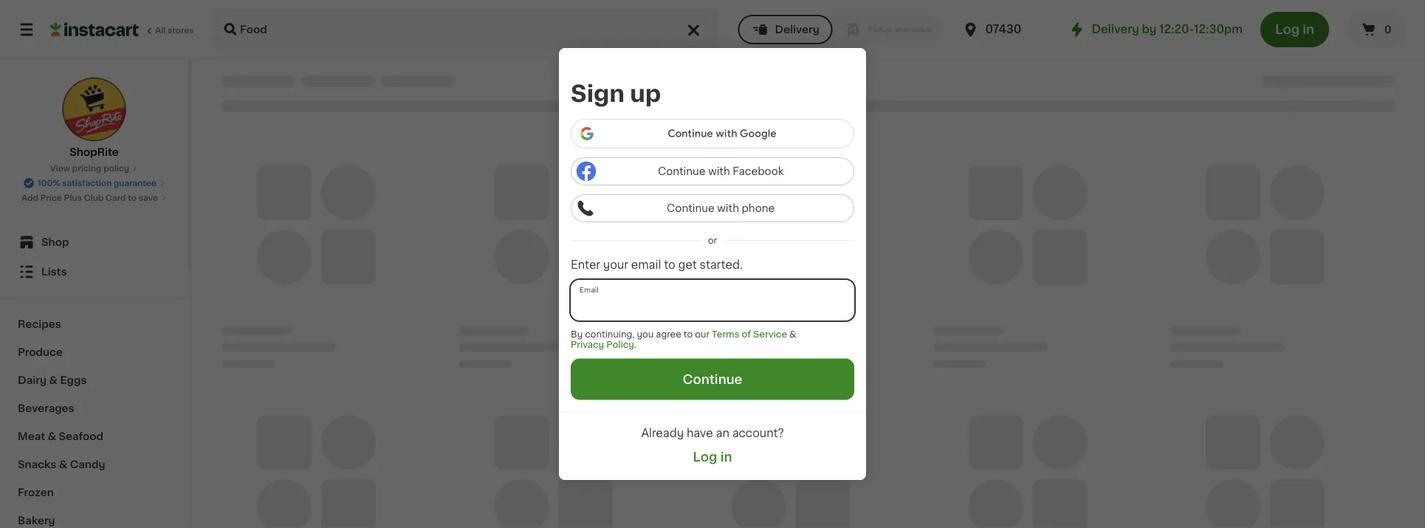 Task type: vqa. For each thing, say whether or not it's contained in the screenshot.
Retail button
no



Task type: describe. For each thing, give the bounding box(es) containing it.
delivery button
[[738, 15, 833, 44]]

you
[[637, 330, 654, 339]]

by continuing, you agree to our terms of service & privacy policy .
[[571, 330, 797, 349]]

1 vertical spatial in
[[721, 451, 732, 463]]

& inside the by continuing, you agree to our terms of service & privacy policy .
[[790, 330, 797, 339]]

snacks & candy link
[[9, 451, 180, 479]]

lists
[[41, 267, 67, 277]]

enter
[[571, 259, 601, 270]]

produce
[[18, 347, 63, 358]]

terms
[[712, 330, 740, 339]]

add price plus club card to save
[[21, 194, 158, 202]]

add price plus club card to save link
[[21, 192, 167, 204]]

.
[[635, 340, 637, 349]]

of
[[742, 330, 751, 339]]

continue with facebook
[[658, 166, 784, 176]]

1 vertical spatial to
[[664, 259, 676, 270]]

shop
[[41, 237, 69, 247]]

pricing
[[72, 164, 102, 172]]

satisfaction
[[62, 179, 112, 187]]

meat
[[18, 431, 45, 442]]

privacy policy link
[[571, 340, 635, 350]]

view pricing policy
[[50, 164, 129, 172]]

1 horizontal spatial log in button
[[1261, 12, 1330, 47]]

Email email field
[[571, 280, 855, 321]]

100% satisfaction guarantee button
[[23, 174, 165, 189]]

up
[[630, 82, 661, 105]]

our
[[695, 330, 710, 339]]

delivery for delivery by 12:20-12:30pm
[[1092, 24, 1140, 35]]

delivery by 12:20-12:30pm link
[[1069, 21, 1243, 38]]

shoprite link
[[62, 77, 127, 160]]

policy
[[607, 340, 635, 349]]

already have an account?
[[642, 428, 784, 439]]

beverages
[[18, 403, 74, 414]]

shoprite
[[70, 147, 119, 157]]

to inside the by continuing, you agree to our terms of service & privacy policy .
[[684, 330, 693, 339]]

enter your email to get started.
[[571, 259, 743, 270]]

continuing,
[[585, 330, 635, 339]]

eggs
[[60, 375, 87, 386]]

0 vertical spatial log
[[1276, 23, 1300, 36]]

07430 button
[[962, 9, 1051, 50]]

with for facebook
[[709, 166, 730, 176]]

by
[[1142, 24, 1157, 35]]

0 vertical spatial log in
[[1276, 23, 1315, 36]]

all stores link
[[50, 9, 195, 50]]

bakery
[[18, 516, 55, 526]]

& for seafood
[[48, 431, 56, 442]]

facebook
[[733, 166, 784, 176]]

email
[[631, 259, 661, 270]]

0
[[1385, 24, 1392, 35]]

100%
[[38, 179, 60, 187]]

agree
[[656, 330, 682, 339]]

dairy & eggs link
[[9, 366, 180, 394]]

plus
[[64, 194, 82, 202]]

1 horizontal spatial in
[[1303, 23, 1315, 36]]

bakery link
[[9, 507, 180, 528]]

continue button
[[571, 359, 855, 400]]

beverages link
[[9, 394, 180, 423]]

0 vertical spatial to
[[128, 194, 137, 202]]

service
[[754, 330, 788, 339]]

policy
[[103, 164, 129, 172]]

delivery by 12:20-12:30pm
[[1092, 24, 1243, 35]]

view
[[50, 164, 70, 172]]

all
[[155, 26, 166, 34]]

lists link
[[9, 257, 180, 287]]



Task type: locate. For each thing, give the bounding box(es) containing it.
frozen
[[18, 488, 54, 498]]

0 horizontal spatial in
[[721, 451, 732, 463]]

1 vertical spatial log in
[[693, 451, 732, 463]]

log down 'have'
[[693, 451, 718, 463]]

to down guarantee at the top of the page
[[128, 194, 137, 202]]

by
[[571, 330, 583, 339]]

produce link
[[9, 338, 180, 366]]

2 horizontal spatial to
[[684, 330, 693, 339]]

with for phone
[[718, 203, 739, 213]]

0 horizontal spatial log in button
[[676, 449, 750, 465]]

1 horizontal spatial delivery
[[1092, 24, 1140, 35]]

continue inside button
[[658, 166, 706, 176]]

recipes
[[18, 319, 61, 329]]

to
[[128, 194, 137, 202], [664, 259, 676, 270], [684, 330, 693, 339]]

snacks & candy
[[18, 460, 105, 470]]

1 horizontal spatial log
[[1276, 23, 1300, 36]]

continue with facebook button
[[571, 157, 855, 185]]

log right 12:30pm
[[1276, 23, 1300, 36]]

or
[[708, 236, 717, 245]]

started.
[[700, 259, 743, 270]]

continue for continue with facebook
[[658, 166, 706, 176]]

delivery inside 'button'
[[775, 24, 820, 35]]

07430
[[986, 24, 1022, 35]]

in left 0 button
[[1303, 23, 1315, 36]]

& left eggs
[[49, 375, 58, 386]]

seafood
[[59, 431, 103, 442]]

price
[[40, 194, 62, 202]]

terms of service link
[[712, 329, 788, 340]]

& right service
[[790, 330, 797, 339]]

service type group
[[738, 15, 944, 44]]

with
[[709, 166, 730, 176], [718, 203, 739, 213]]

stores
[[168, 26, 194, 34]]

0 vertical spatial continue
[[658, 166, 706, 176]]

0 horizontal spatial to
[[128, 194, 137, 202]]

meat & seafood
[[18, 431, 103, 442]]

with up continue with phone
[[709, 166, 730, 176]]

view pricing policy link
[[50, 163, 138, 174]]

1 vertical spatial log
[[693, 451, 718, 463]]

your
[[603, 259, 629, 270]]

continue with phone
[[667, 203, 775, 213]]

shoprite logo image
[[62, 77, 127, 142]]

snacks
[[18, 460, 56, 470]]

with left phone
[[718, 203, 739, 213]]

with inside button
[[718, 203, 739, 213]]

instacart logo image
[[50, 21, 139, 38]]

in down an
[[721, 451, 732, 463]]

continue with phone button
[[571, 194, 855, 222]]

in
[[1303, 23, 1315, 36], [721, 451, 732, 463]]

&
[[790, 330, 797, 339], [49, 375, 58, 386], [48, 431, 56, 442], [59, 460, 68, 470]]

0 vertical spatial log in button
[[1261, 12, 1330, 47]]

0 vertical spatial in
[[1303, 23, 1315, 36]]

to left our
[[684, 330, 693, 339]]

shop link
[[9, 228, 180, 257]]

all stores
[[155, 26, 194, 34]]

continue
[[658, 166, 706, 176], [667, 203, 715, 213], [683, 373, 743, 386]]

continue down our
[[683, 373, 743, 386]]

recipes link
[[9, 310, 180, 338]]

continue for continue with phone
[[667, 203, 715, 213]]

sign up
[[571, 82, 661, 105]]

log
[[1276, 23, 1300, 36], [693, 451, 718, 463]]

1 horizontal spatial log in
[[1276, 23, 1315, 36]]

get
[[679, 259, 697, 270]]

log in
[[1276, 23, 1315, 36], [693, 451, 732, 463]]

continue up continue with phone button
[[658, 166, 706, 176]]

privacy
[[571, 340, 604, 349]]

1 vertical spatial with
[[718, 203, 739, 213]]

2 vertical spatial continue
[[683, 373, 743, 386]]

delivery
[[1092, 24, 1140, 35], [775, 24, 820, 35]]

& right meat
[[48, 431, 56, 442]]

1 horizontal spatial to
[[664, 259, 676, 270]]

dairy
[[18, 375, 46, 386]]

club
[[84, 194, 104, 202]]

dairy & eggs
[[18, 375, 87, 386]]

log in button
[[1261, 12, 1330, 47], [676, 449, 750, 465]]

frozen link
[[9, 479, 180, 507]]

12:20-
[[1160, 24, 1195, 35]]

None search field
[[211, 9, 719, 50]]

0 button
[[1347, 12, 1408, 47]]

continue up or
[[667, 203, 715, 213]]

12:30pm
[[1195, 24, 1243, 35]]

phone
[[742, 203, 775, 213]]

1 vertical spatial log in button
[[676, 449, 750, 465]]

card
[[106, 194, 126, 202]]

& for eggs
[[49, 375, 58, 386]]

with inside button
[[709, 166, 730, 176]]

save
[[139, 194, 158, 202]]

& left 'candy'
[[59, 460, 68, 470]]

guarantee
[[114, 179, 157, 187]]

account?
[[733, 428, 784, 439]]

already
[[642, 428, 684, 439]]

0 horizontal spatial log in
[[693, 451, 732, 463]]

add
[[21, 194, 38, 202]]

100% satisfaction guarantee
[[38, 179, 157, 187]]

to left get at left
[[664, 259, 676, 270]]

an
[[716, 428, 730, 439]]

0 horizontal spatial delivery
[[775, 24, 820, 35]]

meat & seafood link
[[9, 423, 180, 451]]

have
[[687, 428, 713, 439]]

candy
[[70, 460, 105, 470]]

delivery for delivery
[[775, 24, 820, 35]]

0 horizontal spatial log
[[693, 451, 718, 463]]

continue for continue
[[683, 373, 743, 386]]

1 vertical spatial continue
[[667, 203, 715, 213]]

0 vertical spatial with
[[709, 166, 730, 176]]

sign
[[571, 82, 625, 105]]

2 vertical spatial to
[[684, 330, 693, 339]]

& for candy
[[59, 460, 68, 470]]



